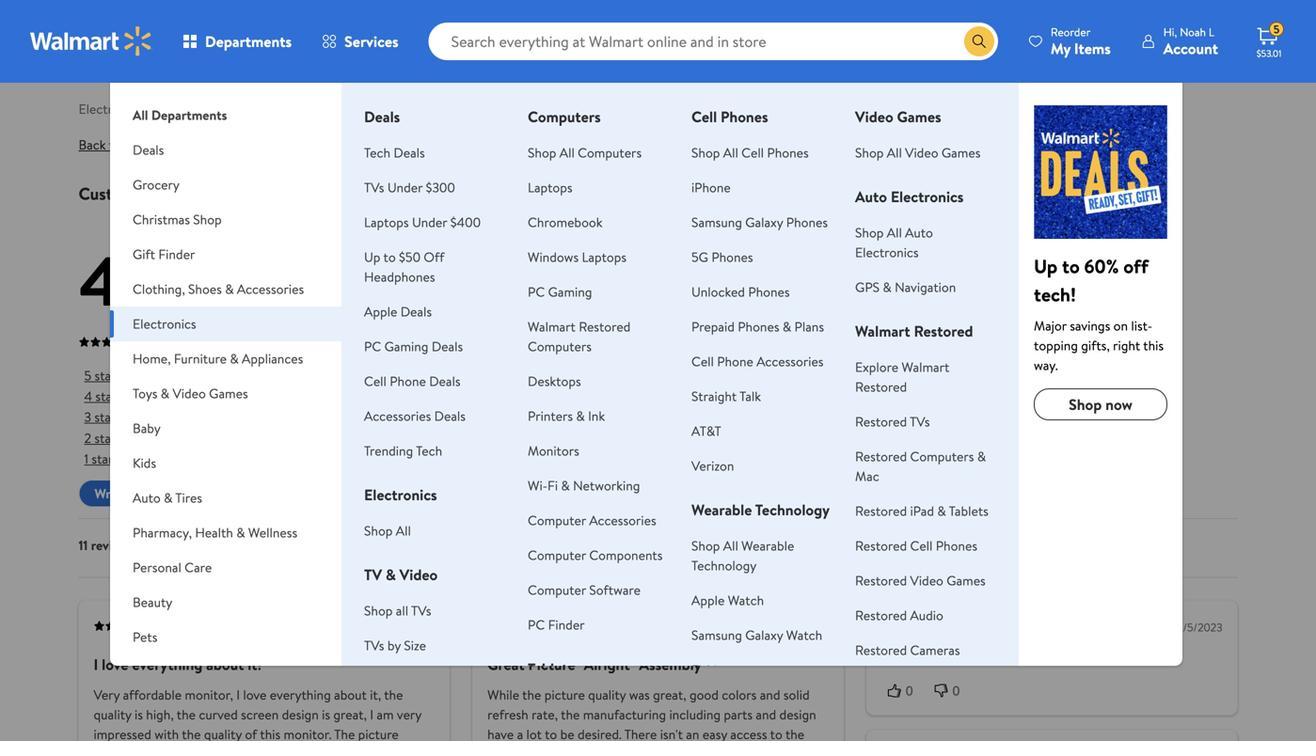 Task type: describe. For each thing, give the bounding box(es) containing it.
gift finder button
[[110, 237, 342, 272]]

all left /
[[133, 106, 148, 124]]

phone for wearable technology
[[717, 352, 753, 371]]

appliances
[[242, 349, 303, 368]]

fi
[[548, 476, 558, 495]]

wearable inside shop all wearable technology
[[741, 537, 794, 555]]

prepaid phones & plans
[[691, 317, 824, 336]]

wellness
[[248, 524, 297, 542]]

0 vertical spatial love
[[102, 654, 128, 675]]

this inside very affordable monitor, i love everything about it, the quality is high, the curved screen design is great, i am very impressed with the quality of this monitor. the pictu
[[260, 725, 281, 741]]

verified purchase for "alright"
[[551, 618, 638, 634]]

1080p
[[429, 135, 465, 154]]

laptops up the chromebook
[[528, 178, 573, 197]]

video up audio
[[910, 571, 943, 590]]

tech deals
[[364, 143, 425, 162]]

up for headphones
[[364, 248, 380, 266]]

computer software
[[528, 581, 641, 599]]

deals up 'full'
[[364, 106, 400, 127]]

home,
[[133, 349, 171, 368]]

this inside up to 60% off tech! major savings on list- topping gifts, right this way.
[[1143, 336, 1164, 355]]

& left plans
[[783, 317, 791, 336]]

pc gaming link
[[528, 283, 592, 301]]

1 monitor from the left
[[547, 135, 593, 154]]

purchase for "alright"
[[593, 618, 638, 634]]

& right gps
[[883, 278, 892, 296]]

deals up tvs under $300 link
[[394, 143, 425, 162]]

restored down navigation at the top right of page
[[914, 321, 973, 341]]

electronics down shop all video games link
[[891, 186, 964, 207]]

all departments
[[133, 106, 227, 124]]

straight
[[691, 387, 737, 405]]

(11 reviews)
[[139, 335, 193, 351]]

reorder my items
[[1051, 24, 1111, 59]]

2 horizontal spatial 0
[[953, 683, 960, 698]]

by: for filter by:
[[182, 536, 199, 555]]

2 vertical spatial and
[[756, 706, 776, 724]]

2 vertical spatial tablets
[[528, 659, 574, 679]]

restored video games
[[855, 571, 986, 590]]

2 horizontal spatial i
[[370, 706, 373, 724]]

1 horizontal spatial 0
[[906, 683, 913, 698]]

games right care,
[[942, 143, 981, 162]]

personal
[[133, 558, 181, 577]]

1 0 button from the left
[[881, 681, 928, 700]]

filter
[[149, 536, 179, 555]]

of inside very affordable monitor, i love everything about it, the quality is high, the curved screen design is great, i am very impressed with the quality of this monitor. the pictu
[[245, 725, 257, 741]]

auto for auto electronics
[[855, 186, 887, 207]]

samsung for wearable
[[691, 626, 742, 644]]

finder for gift finder
[[158, 245, 195, 263]]

accessories down plans
[[757, 352, 824, 371]]

all for video
[[887, 143, 902, 162]]

way.
[[1034, 356, 1058, 374]]

isn't
[[660, 725, 683, 741]]

wi-fi & networking
[[528, 476, 640, 495]]

to for $50
[[383, 248, 396, 266]]

shop for shop all cell phones
[[691, 143, 720, 162]]

am
[[377, 706, 394, 724]]

pets button
[[110, 620, 342, 655]]

filter by:
[[149, 536, 199, 555]]

progress bar for 4 stars
[[144, 395, 390, 399]]

shop for shop all wearable technology
[[691, 537, 720, 555]]

11
[[79, 536, 88, 555]]

stars for 5 stars
[[95, 366, 122, 385]]

& inside the home, furniture & appliances dropdown button
[[230, 349, 239, 368]]

"alright"
[[579, 654, 635, 675]]

to left be
[[545, 725, 557, 741]]

deals up pc gaming deals link
[[400, 302, 432, 321]]

care
[[185, 558, 212, 577]]

reviews)
[[153, 335, 193, 351]]

black
[[933, 135, 964, 154]]

monitors link
[[528, 442, 579, 460]]

laptops down tvs under $300 on the left top
[[364, 213, 409, 231]]

very
[[397, 706, 421, 724]]

all for computers
[[560, 143, 575, 162]]

shop for shop now
[[1069, 394, 1102, 415]]

under for laptops
[[412, 213, 447, 231]]

0 vertical spatial technology
[[755, 500, 830, 520]]

cell for cell phone accessories
[[691, 352, 714, 371]]

tvs by size
[[364, 636, 426, 655]]

beauty
[[133, 593, 172, 611]]

restored tvs link
[[855, 413, 930, 431]]

under for tvs
[[387, 178, 423, 197]]

computer for computer monitors
[[363, 100, 422, 118]]

christmas shop button
[[110, 202, 342, 237]]

12/5/2023
[[1173, 619, 1222, 635]]

all
[[396, 602, 408, 620]]

2 is from the left
[[322, 706, 330, 724]]

restored for restored tvs
[[855, 413, 907, 431]]

electronics inside shop all auto electronics
[[855, 243, 919, 262]]

be
[[560, 725, 574, 741]]

0 horizontal spatial i
[[94, 654, 98, 675]]

auto inside shop all auto electronics
[[905, 223, 933, 242]]

1 vertical spatial 5
[[241, 233, 278, 328]]

1 vertical spatial departments
[[151, 106, 227, 124]]

it!
[[248, 654, 262, 675]]

the up rate,
[[522, 686, 541, 704]]

5g
[[691, 248, 708, 266]]

computer for computer accessories
[[528, 511, 586, 530]]

navigation
[[895, 278, 956, 296]]

while the picture quality was great, good colors and solid refresh rate, the manufacturing including parts and design have a lot to be desired.  there isn't an easy access to t
[[487, 686, 827, 741]]

shop for shop all tvs
[[364, 602, 393, 620]]

restored cell phones link
[[855, 537, 977, 555]]

manufacturing
[[583, 706, 666, 724]]

cell for cell phones
[[691, 106, 717, 127]]

auto for auto & tires
[[133, 489, 161, 507]]

2 for 2 stars
[[84, 429, 91, 447]]

monitors for curved monitors
[[541, 100, 592, 118]]

home, furniture & appliances
[[133, 349, 303, 368]]

1 for 1 star
[[403, 450, 408, 468]]

very affordable monitor, i love everything about it, the quality is high, the curved screen design is great, i am very impressed with the quality of this monitor. the pictu
[[94, 686, 421, 741]]

video for shop all video games
[[905, 143, 938, 162]]

video for toys & video games
[[173, 384, 206, 403]]

deals inside dropdown button
[[133, 141, 164, 159]]

design inside very affordable monitor, i love everything about it, the quality is high, the curved screen design is great, i am very impressed with the quality of this monitor. the pictu
[[282, 706, 319, 724]]

laptops up deals dropdown button
[[232, 100, 277, 118]]

all up tv & video
[[396, 522, 411, 540]]

there
[[624, 725, 657, 741]]

cell down restored ipad & tablets
[[910, 537, 933, 555]]

deals right 7
[[429, 372, 460, 390]]

samsung galaxy watch link
[[691, 626, 822, 644]]

wi-
[[528, 476, 548, 495]]

Search search field
[[429, 23, 998, 60]]

0 vertical spatial about
[[206, 654, 244, 675]]

monitors up fi
[[528, 442, 579, 460]]

& left ink
[[576, 407, 585, 425]]

cell phone accessories
[[691, 352, 824, 371]]

0 vertical spatial everything
[[132, 654, 203, 675]]

& inside "toys & video games" dropdown button
[[161, 384, 169, 403]]

straight talk link
[[691, 387, 761, 405]]

affordable
[[123, 686, 182, 704]]

to for koorui
[[109, 135, 121, 154]]

computer components
[[528, 546, 663, 564]]

3 verified from the left
[[945, 618, 984, 634]]

deals down cell phone deals
[[434, 407, 466, 425]]

printers & ink
[[528, 407, 605, 425]]

savings
[[1070, 317, 1110, 335]]

a inside while the picture quality was great, good colors and solid refresh rate, the manufacturing including parts and design have a lot to be desired.  there isn't an easy access to t
[[517, 725, 523, 741]]

computer components link
[[528, 546, 663, 564]]

1 star
[[84, 450, 113, 468]]

adjustment,
[[803, 135, 872, 154]]

up for tech!
[[1034, 253, 1058, 279]]

galaxy for technology
[[745, 626, 783, 644]]

purchase for everything
[[199, 618, 244, 634]]

restored for restored cell phones
[[855, 537, 907, 555]]

0 horizontal spatial watch
[[728, 591, 764, 610]]

assembly
[[639, 654, 701, 675]]

parts
[[724, 706, 753, 724]]

accessories inside dropdown button
[[237, 280, 304, 298]]

accessories up trending tech link
[[364, 407, 431, 425]]

the right high,
[[177, 706, 196, 724]]

computer accessories
[[528, 511, 656, 530]]

review
[[139, 484, 176, 503]]

& right fi
[[561, 476, 570, 495]]

shop all auto electronics link
[[855, 223, 933, 262]]

the up be
[[561, 706, 580, 724]]

0 horizontal spatial quality
[[94, 706, 131, 724]]

shop now
[[1069, 394, 1133, 415]]

departments inside dropdown button
[[205, 31, 292, 52]]

screen
[[241, 706, 279, 724]]

windows
[[528, 248, 579, 266]]

samsung galaxy phones
[[691, 213, 828, 231]]

0 horizontal spatial tech
[[364, 143, 390, 162]]

picture
[[528, 654, 575, 675]]

0 horizontal spatial 0
[[402, 408, 410, 426]]

shop all tvs
[[364, 602, 431, 620]]

video for tv & video
[[399, 564, 438, 585]]

apple for apple watch
[[691, 591, 725, 610]]

shop all computers
[[528, 143, 642, 162]]

computer accessories link
[[528, 511, 656, 530]]

0 vertical spatial a
[[129, 484, 136, 503]]

cell left tilt
[[741, 143, 764, 162]]

gaming for pc gaming
[[548, 283, 592, 301]]

shop for shop all
[[364, 522, 393, 540]]

desktops link
[[528, 372, 581, 390]]

0 vertical spatial and
[[280, 100, 301, 118]]

to for 60%
[[1062, 253, 1080, 279]]

reviews for customer reviews
[[155, 182, 210, 206]]

pc for pc gaming
[[528, 283, 545, 301]]

games down restored cell phones
[[947, 571, 986, 590]]

of inside 4.2 out of 5
[[215, 282, 236, 313]]

27-
[[178, 135, 196, 154]]

pc gaming deals
[[364, 337, 463, 356]]

cell for cell phone deals
[[364, 372, 387, 390]]

shop now link
[[1034, 389, 1167, 421]]

tvs up restored computers & mac link
[[910, 413, 930, 431]]

health
[[195, 524, 233, 542]]

electronics up back
[[79, 100, 142, 118]]

ipad
[[910, 502, 934, 520]]

design inside while the picture quality was great, good colors and solid refresh rate, the manufacturing including parts and design have a lot to be desired.  there isn't an easy access to t
[[779, 706, 816, 724]]

accessories up components
[[589, 511, 656, 530]]

1 vertical spatial i
[[236, 686, 240, 704]]

technology inside shop all wearable technology
[[691, 556, 757, 575]]

cell phone deals link
[[364, 372, 460, 390]]

9/20/2023
[[382, 619, 435, 635]]

sort
[[275, 536, 299, 555]]

0 horizontal spatial tablets
[[304, 100, 343, 118]]

computers,
[[162, 100, 229, 118]]

stars for 3 stars
[[94, 408, 121, 426]]

verizon
[[691, 457, 734, 475]]

shop for shop all auto electronics
[[855, 223, 884, 242]]



Task type: locate. For each thing, give the bounding box(es) containing it.
0 horizontal spatial 5
[[84, 366, 91, 385]]

back to koorui 27-inch curved computer monitor- full hd 1080p 75hz gaming monitor 1800r led monitor hdmi vga, tilt adjustment, eye care, black 27n5c link
[[79, 135, 1007, 154]]

gaming for pc gaming deals
[[384, 337, 428, 356]]

& inside auto & tires dropdown button
[[164, 489, 173, 507]]

1 vertical spatial quality
[[94, 706, 131, 724]]

shop all tvs link
[[364, 602, 431, 620]]

curved right inch
[[223, 135, 265, 154]]

gift finder
[[133, 245, 195, 263]]

cell phone accessories link
[[691, 352, 824, 371]]

games
[[897, 106, 941, 127], [942, 143, 981, 162], [209, 384, 248, 403], [947, 571, 986, 590]]

technology up shop all wearable technology
[[755, 500, 830, 520]]

1 horizontal spatial design
[[779, 706, 816, 724]]

2 vertical spatial quality
[[204, 725, 242, 741]]

1 horizontal spatial up
[[1034, 253, 1058, 279]]

5 for 5
[[1273, 21, 1280, 37]]

walmart inside explore walmart restored
[[902, 358, 949, 376]]

restored inside walmart restored computers
[[579, 317, 631, 336]]

0 vertical spatial i
[[94, 654, 98, 675]]

0 horizontal spatial 2
[[84, 429, 91, 447]]

vga,
[[749, 135, 779, 154]]

love up very
[[102, 654, 128, 675]]

stars
[[95, 366, 122, 385], [95, 387, 122, 406], [94, 408, 121, 426], [94, 429, 121, 447]]

great, inside while the picture quality was great, good colors and solid refresh rate, the manufacturing including parts and design have a lot to be desired.  there isn't an easy access to t
[[653, 686, 686, 704]]

monitor.
[[284, 725, 331, 741]]

everything up monitor.
[[270, 686, 331, 704]]

curved
[[496, 100, 538, 118], [223, 135, 265, 154]]

all for auto
[[887, 223, 902, 242]]

0 vertical spatial pc
[[528, 283, 545, 301]]

apple for apple deals
[[364, 302, 397, 321]]

restored ipad & tablets
[[855, 502, 989, 520]]

up
[[364, 248, 380, 266], [1034, 253, 1058, 279]]

departments up computers, laptops and tablets link
[[205, 31, 292, 52]]

video down furniture in the top of the page
[[173, 384, 206, 403]]

1 horizontal spatial i
[[236, 686, 240, 704]]

0 vertical spatial samsung
[[691, 213, 742, 231]]

wearable
[[691, 500, 752, 520], [741, 537, 794, 555]]

tablets
[[304, 100, 343, 118], [949, 502, 989, 520], [528, 659, 574, 679]]

gaming up 7
[[384, 337, 428, 356]]

everything up the affordable
[[132, 654, 203, 675]]

1 vertical spatial galaxy
[[745, 626, 783, 644]]

restored down explore
[[855, 378, 907, 396]]

progress bar
[[144, 374, 390, 378], [144, 395, 390, 399], [144, 416, 390, 419], [144, 436, 390, 440], [144, 457, 390, 461]]

restored for restored video games
[[855, 571, 907, 590]]

tablets up picture
[[528, 659, 574, 679]]

to right back
[[109, 135, 121, 154]]

shop left now
[[1069, 394, 1102, 415]]

by: for sort by:
[[302, 536, 320, 555]]

components
[[589, 546, 663, 564]]

2 verified purchase from the left
[[551, 618, 638, 634]]

verified for "alright"
[[551, 618, 590, 634]]

all down video games
[[887, 143, 902, 162]]

2 galaxy from the top
[[745, 626, 783, 644]]

services
[[344, 31, 399, 52]]

reviews
[[155, 182, 210, 206], [91, 536, 134, 555]]

computer down fi
[[528, 511, 586, 530]]

1 left star
[[84, 450, 88, 468]]

electronics image
[[1034, 105, 1167, 239]]

1 purchase from the left
[[199, 618, 244, 634]]

computer for computer software
[[528, 581, 586, 599]]

1 horizontal spatial verified purchase
[[551, 618, 638, 634]]

finder right 'gift'
[[158, 245, 195, 263]]

deals up cell phone deals link
[[432, 337, 463, 356]]

pc finder link
[[528, 616, 585, 634]]

up inside the up to $50 off headphones
[[364, 248, 380, 266]]

video up eye
[[855, 106, 893, 127]]

to right access
[[770, 725, 783, 741]]

0 horizontal spatial purchase
[[199, 618, 244, 634]]

computers
[[528, 106, 601, 127], [578, 143, 642, 162], [528, 337, 592, 356], [910, 447, 974, 466]]

& right the "health"
[[236, 524, 245, 542]]

verified for everything
[[158, 618, 197, 634]]

restored computers & mac link
[[855, 447, 986, 485]]

auto electronics
[[855, 186, 964, 207]]

care,
[[899, 135, 930, 154]]

games down the home, furniture & appliances dropdown button
[[209, 384, 248, 403]]

1 verified from the left
[[158, 618, 197, 634]]

2 down 7
[[402, 387, 409, 406]]

7
[[402, 366, 409, 385]]

2 vertical spatial 5
[[84, 366, 91, 385]]

personal care
[[133, 558, 212, 577]]

pc up picture
[[528, 616, 545, 634]]

& right tv
[[386, 564, 396, 585]]

samsung up fitbit link
[[691, 626, 742, 644]]

0 vertical spatial phone
[[717, 352, 753, 371]]

back to koorui 27-inch curved computer monitor- full hd 1080p 75hz gaming monitor 1800r led monitor hdmi vga, tilt adjustment, eye care, black 27n5c
[[79, 135, 1007, 154]]

games inside dropdown button
[[209, 384, 248, 403]]

under up the off at the top left
[[412, 213, 447, 231]]

tvs right all
[[411, 602, 431, 620]]

cell phone deals
[[364, 372, 460, 390]]

shop
[[528, 143, 556, 162], [691, 143, 720, 162], [855, 143, 884, 162], [193, 210, 222, 229], [855, 223, 884, 242], [1069, 394, 1102, 415], [364, 522, 393, 540], [691, 537, 720, 555], [364, 602, 393, 620]]

walmart restored computers link
[[528, 317, 631, 356]]

2 design from the left
[[779, 706, 816, 724]]

1 vertical spatial samsung
[[691, 626, 742, 644]]

finder down computer software
[[548, 616, 585, 634]]

great, inside very affordable monitor, i love everything about it, the quality is high, the curved screen design is great, i am very impressed with the quality of this monitor. the pictu
[[333, 706, 367, 724]]

1 vertical spatial of
[[245, 725, 257, 741]]

monitors up 1080p on the top of page
[[425, 100, 476, 118]]

shop inside dropdown button
[[193, 210, 222, 229]]

0 up trending tech
[[402, 408, 410, 426]]

0 horizontal spatial a
[[129, 484, 136, 503]]

1 vertical spatial gaming
[[548, 283, 592, 301]]

walmart down walmart restored on the right
[[902, 358, 949, 376]]

all down auto electronics
[[887, 223, 902, 242]]

of
[[215, 282, 236, 313], [245, 725, 257, 741]]

shop inside shop all auto electronics
[[855, 223, 884, 242]]

computer monitors
[[363, 100, 476, 118]]

major
[[1034, 317, 1067, 335]]

this
[[1143, 336, 1164, 355], [260, 725, 281, 741]]

0 horizontal spatial gaming
[[384, 337, 428, 356]]

1 horizontal spatial 2
[[402, 387, 409, 406]]

stars right the 3
[[94, 408, 121, 426]]

shop all wearable technology link
[[691, 537, 794, 575]]

iphone
[[691, 178, 731, 197]]

monitors for computer monitors
[[425, 100, 476, 118]]

up inside up to 60% off tech! major savings on list- topping gifts, right this way.
[[1034, 253, 1058, 279]]

to inside up to 60% off tech! major savings on list- topping gifts, right this way.
[[1062, 253, 1080, 279]]

pc for pc finder
[[528, 616, 545, 634]]

shop up laptops link
[[528, 143, 556, 162]]

1 design from the left
[[282, 706, 319, 724]]

stars for 2 stars
[[94, 429, 121, 447]]

shop up apple watch
[[691, 537, 720, 555]]

1 horizontal spatial a
[[517, 725, 523, 741]]

baby button
[[110, 411, 342, 446]]

(11 reviews) link
[[79, 332, 193, 352]]

kids button
[[110, 446, 342, 481]]

video inside dropdown button
[[173, 384, 206, 403]]

very
[[94, 686, 120, 704]]

reviews for 11 reviews
[[91, 536, 134, 555]]

0 horizontal spatial of
[[215, 282, 236, 313]]

0 horizontal spatial phone
[[390, 372, 426, 390]]

technology
[[755, 500, 830, 520], [691, 556, 757, 575]]

1 vertical spatial about
[[334, 686, 367, 704]]

5g phones link
[[691, 248, 753, 266]]

restored inside restored computers & mac
[[855, 447, 907, 466]]

pc for pc gaming deals
[[364, 337, 381, 356]]

home improvement button
[[110, 655, 342, 690]]

1 vertical spatial great,
[[333, 706, 367, 724]]

restored for restored cameras
[[855, 641, 907, 659]]

2 0 button from the left
[[928, 681, 975, 700]]

unlocked phones
[[691, 283, 790, 301]]

quality inside while the picture quality was great, good colors and solid refresh rate, the manufacturing including parts and design have a lot to be desired.  there isn't an easy access to t
[[588, 686, 626, 704]]

0 horizontal spatial up
[[364, 248, 380, 266]]

$300
[[426, 178, 455, 197]]

5 up $53.01
[[1273, 21, 1280, 37]]

0 button
[[881, 681, 928, 700], [928, 681, 975, 700]]

walmart down pc gaming
[[528, 317, 576, 336]]

computer up the computer software link
[[528, 546, 586, 564]]

2 samsung from the top
[[691, 626, 742, 644]]

auto up shop all auto electronics
[[855, 186, 887, 207]]

2 progress bar from the top
[[144, 395, 390, 399]]

1 down accessories deals
[[403, 429, 408, 447]]

restored down 'restored audio' link
[[855, 641, 907, 659]]

tires
[[175, 489, 202, 507]]

electronics link
[[79, 100, 142, 118]]

2 down the 3
[[84, 429, 91, 447]]

5 stars
[[84, 366, 122, 385]]

0 horizontal spatial finder
[[158, 245, 195, 263]]

0 vertical spatial this
[[1143, 336, 1164, 355]]

stars for 4 stars
[[95, 387, 122, 406]]

laptops right windows
[[582, 248, 627, 266]]

1 vertical spatial tech
[[416, 442, 442, 460]]

restored for restored ipad & tablets
[[855, 502, 907, 520]]

1 horizontal spatial purchase
[[593, 618, 638, 634]]

1 samsung from the top
[[691, 213, 742, 231]]

restored for restored audio
[[855, 606, 907, 625]]

5 for 5 stars
[[84, 366, 91, 385]]

3 stars
[[84, 408, 121, 426]]

phone for electronics
[[390, 372, 426, 390]]

1 horizontal spatial phone
[[717, 352, 753, 371]]

0 vertical spatial 2
[[402, 387, 409, 406]]

design down the solid
[[779, 706, 816, 724]]

0 vertical spatial apple
[[364, 302, 397, 321]]

verified purchase up the i love everything about it! in the left bottom of the page
[[158, 618, 244, 634]]

3 verified purchase from the left
[[945, 618, 1031, 634]]

quality up manufacturing at the bottom of the page
[[588, 686, 626, 704]]

2 horizontal spatial 5
[[1273, 21, 1280, 37]]

1 horizontal spatial is
[[322, 706, 330, 724]]

verified right pets
[[158, 618, 197, 634]]

tvs left by
[[364, 636, 384, 655]]

all inside shop all wearable technology
[[723, 537, 738, 555]]

video games
[[855, 106, 941, 127]]

pc gaming deals link
[[364, 337, 463, 356]]

walmart inside walmart restored computers
[[528, 317, 576, 336]]

1 horizontal spatial auto
[[855, 186, 887, 207]]

0 horizontal spatial by:
[[182, 536, 199, 555]]

everything inside very affordable monitor, i love everything about it, the quality is high, the curved screen design is great, i am very impressed with the quality of this monitor. the pictu
[[270, 686, 331, 704]]

0 horizontal spatial auto
[[133, 489, 161, 507]]

1 horizontal spatial tablets
[[528, 659, 574, 679]]

0 vertical spatial quality
[[588, 686, 626, 704]]

all for cell
[[723, 143, 738, 162]]

0 vertical spatial wearable
[[691, 500, 752, 520]]

Walmart Site-Wide search field
[[429, 23, 998, 60]]

0 horizontal spatial this
[[260, 725, 281, 741]]

restored cameras link
[[855, 641, 960, 659]]

2 purchase from the left
[[593, 618, 638, 634]]

all left vga,
[[723, 143, 738, 162]]

0 button down cameras
[[928, 681, 975, 700]]

shop for shop all computers
[[528, 143, 556, 162]]

verified purchase for everything
[[158, 618, 244, 634]]

tv
[[364, 564, 382, 585]]

i
[[94, 654, 98, 675], [236, 686, 240, 704], [370, 706, 373, 724]]

1 horizontal spatial gaming
[[500, 135, 544, 154]]

auto & tires
[[133, 489, 202, 507]]

& right ipad
[[937, 502, 946, 520]]

laptops
[[232, 100, 277, 118], [528, 178, 573, 197], [364, 213, 409, 231], [582, 248, 627, 266]]

search icon image
[[972, 34, 987, 49]]

2 vertical spatial i
[[370, 706, 373, 724]]

1 horizontal spatial watch
[[786, 626, 822, 644]]

0 vertical spatial departments
[[205, 31, 292, 52]]

1 vertical spatial pc
[[364, 337, 381, 356]]

2 horizontal spatial verified purchase
[[945, 618, 1031, 634]]

love up screen
[[243, 686, 267, 704]]

2 by: from the left
[[302, 536, 320, 555]]

0 horizontal spatial everything
[[132, 654, 203, 675]]

auto inside dropdown button
[[133, 489, 161, 507]]

1 horizontal spatial of
[[245, 725, 257, 741]]

full
[[383, 135, 403, 154]]

2 for 2
[[402, 387, 409, 406]]

galaxy for phones
[[745, 213, 783, 231]]

straight talk
[[691, 387, 761, 405]]

1 horizontal spatial this
[[1143, 336, 1164, 355]]

(11
[[139, 335, 150, 351]]

2 horizontal spatial quality
[[588, 686, 626, 704]]

samsung for cell
[[691, 213, 742, 231]]

3 progress bar from the top
[[144, 416, 390, 419]]

0 horizontal spatial curved
[[223, 135, 265, 154]]

0 vertical spatial curved
[[496, 100, 538, 118]]

0 horizontal spatial apple
[[364, 302, 397, 321]]

0 horizontal spatial is
[[135, 706, 143, 724]]

pc down apple deals link
[[364, 337, 381, 356]]

1 horizontal spatial finder
[[548, 616, 585, 634]]

0 down lkeisha
[[906, 683, 913, 698]]

restored inside explore walmart restored
[[855, 378, 907, 396]]

1 verified purchase from the left
[[158, 618, 244, 634]]

all inside shop all auto electronics
[[887, 223, 902, 242]]

& inside pharmacy, health & wellness dropdown button
[[236, 524, 245, 542]]

computer monitors link
[[363, 100, 476, 118]]

2 horizontal spatial auto
[[905, 223, 933, 242]]

my
[[1051, 38, 1071, 59]]

computer software link
[[528, 581, 641, 599]]

2 vertical spatial gaming
[[384, 337, 428, 356]]

4 progress bar from the top
[[144, 436, 390, 440]]

progress bar for 3 stars
[[144, 416, 390, 419]]

restored down pc gaming
[[579, 317, 631, 336]]

11 reviews
[[79, 536, 134, 555]]

1 horizontal spatial verified
[[551, 618, 590, 634]]

finder for pc finder
[[548, 616, 585, 634]]

shop down grocery dropdown button
[[193, 210, 222, 229]]

to inside the up to $50 off headphones
[[383, 248, 396, 266]]

desktops
[[528, 372, 581, 390]]

curved up back to koorui 27-inch curved computer monitor- full hd 1080p 75hz gaming monitor 1800r led monitor hdmi vga, tilt adjustment, eye care, black 27n5c link
[[496, 100, 538, 118]]

apple deals link
[[364, 302, 432, 321]]

1 is from the left
[[135, 706, 143, 724]]

account
[[1163, 38, 1218, 59]]

computer up pc finder at the bottom left of page
[[528, 581, 586, 599]]

tech left the hd
[[364, 143, 390, 162]]

1 progress bar from the top
[[144, 374, 390, 378]]

restored for restored computers & mac
[[855, 447, 907, 466]]

2 verified from the left
[[551, 618, 590, 634]]

l
[[1209, 24, 1214, 40]]

the right with at left
[[182, 725, 201, 741]]

1 vertical spatial auto
[[905, 223, 933, 242]]

0 horizontal spatial verified purchase
[[158, 618, 244, 634]]

all up laptops link
[[560, 143, 575, 162]]

computers inside walmart restored computers
[[528, 337, 592, 356]]

deals
[[364, 106, 400, 127], [133, 141, 164, 159], [394, 143, 425, 162], [400, 302, 432, 321], [432, 337, 463, 356], [429, 372, 460, 390], [434, 407, 466, 425]]

1 for 2 stars
[[403, 429, 408, 447]]

games up care,
[[897, 106, 941, 127]]

1 by: from the left
[[182, 536, 199, 555]]

5 progress bar from the top
[[144, 457, 390, 461]]

is left high,
[[135, 706, 143, 724]]

reorder
[[1051, 24, 1091, 40]]

0 horizontal spatial great,
[[333, 706, 367, 724]]

shop left care,
[[855, 143, 884, 162]]

phone up straight talk
[[717, 352, 753, 371]]

shop all cell phones link
[[691, 143, 809, 162]]

0 vertical spatial tablets
[[304, 100, 343, 118]]

1 vertical spatial and
[[760, 686, 780, 704]]

walmart for walmart restored
[[855, 321, 910, 341]]

trending tech
[[364, 442, 442, 460]]

everything
[[132, 654, 203, 675], [270, 686, 331, 704]]

finder inside gift finder dropdown button
[[158, 245, 195, 263]]

3 purchase from the left
[[987, 618, 1031, 634]]

the right it,
[[384, 686, 403, 704]]

progress bar for 2 stars
[[144, 436, 390, 440]]

i up "curved"
[[236, 686, 240, 704]]

1 vertical spatial curved
[[223, 135, 265, 154]]

1 galaxy from the top
[[745, 213, 783, 231]]

about left it,
[[334, 686, 367, 704]]

electronics inside 'dropdown button'
[[133, 315, 196, 333]]

audio
[[910, 606, 943, 625]]

shop for shop all video games
[[855, 143, 884, 162]]

hi,
[[1163, 24, 1177, 40]]

up up 'headphones'
[[364, 248, 380, 266]]

video
[[855, 106, 893, 127], [905, 143, 938, 162], [173, 384, 206, 403], [399, 564, 438, 585], [910, 571, 943, 590]]

1 horizontal spatial apple
[[691, 591, 725, 610]]

to left 60%
[[1062, 253, 1080, 279]]

all for wearable
[[723, 537, 738, 555]]

0 vertical spatial watch
[[728, 591, 764, 610]]

1 vertical spatial finder
[[548, 616, 585, 634]]

cell down prepaid
[[691, 352, 714, 371]]

1 horizontal spatial by:
[[302, 536, 320, 555]]

tvs down tech deals
[[364, 178, 384, 197]]

2 horizontal spatial tablets
[[949, 502, 989, 520]]

computer down computers, laptops and tablets link
[[268, 135, 326, 154]]

gaming right 75hz
[[500, 135, 544, 154]]

printers
[[528, 407, 573, 425]]

0 horizontal spatial monitor
[[547, 135, 593, 154]]

computer for computer components
[[528, 546, 586, 564]]

& inside clothing, shoes & accessories dropdown button
[[225, 280, 234, 298]]

walmart image
[[30, 26, 152, 56]]

1 horizontal spatial love
[[243, 686, 267, 704]]

1 horizontal spatial quality
[[204, 725, 242, 741]]

shop inside shop all wearable technology
[[691, 537, 720, 555]]

grocery
[[133, 175, 180, 194]]

1 vertical spatial reviews
[[91, 536, 134, 555]]

2
[[402, 387, 409, 406], [84, 429, 91, 447]]

progress bar for 5 stars
[[144, 374, 390, 378]]

all down wearable technology
[[723, 537, 738, 555]]

toys & video games button
[[110, 376, 342, 411]]

1 horizontal spatial tech
[[416, 442, 442, 460]]

verified down computer software
[[551, 618, 590, 634]]

1 vertical spatial apple
[[691, 591, 725, 610]]

toys
[[133, 384, 158, 403]]

walmart for walmart restored computers
[[528, 317, 576, 336]]

laptops under $400 link
[[364, 213, 481, 231]]

1 vertical spatial 2
[[84, 429, 91, 447]]

computers inside restored computers & mac
[[910, 447, 974, 466]]

about left it!
[[206, 654, 244, 675]]

0 horizontal spatial reviews
[[91, 536, 134, 555]]

desired.
[[578, 725, 622, 741]]

this down list-
[[1143, 336, 1164, 355]]

0 vertical spatial 5
[[1273, 21, 1280, 37]]

1 horizontal spatial curved
[[496, 100, 538, 118]]

0 vertical spatial under
[[387, 178, 423, 197]]

home
[[133, 663, 168, 681]]

i up very
[[94, 654, 98, 675]]

0 vertical spatial of
[[215, 282, 236, 313]]

electronics / computers, laptops and tablets
[[79, 100, 343, 118]]

2 horizontal spatial gaming
[[548, 283, 592, 301]]

and up deals dropdown button
[[280, 100, 301, 118]]

unlocked phones link
[[691, 283, 790, 301]]

accessories down gift finder dropdown button
[[237, 280, 304, 298]]

2 monitor from the left
[[663, 135, 708, 154]]

1 vertical spatial love
[[243, 686, 267, 704]]

apple down 'headphones'
[[364, 302, 397, 321]]

progress bar for 1 star
[[144, 457, 390, 461]]

about inside very affordable monitor, i love everything about it, the quality is high, the curved screen design is great, i am very impressed with the quality of this monitor. the pictu
[[334, 686, 367, 704]]

4.2 out of 5
[[79, 233, 278, 328]]

& inside restored computers & mac
[[977, 447, 986, 466]]

restored computers & mac
[[855, 447, 986, 485]]

auto down auto electronics
[[905, 223, 933, 242]]

love inside very affordable monitor, i love everything about it, the quality is high, the curved screen design is great, i am very impressed with the quality of this monitor. the pictu
[[243, 686, 267, 704]]

1 vertical spatial technology
[[691, 556, 757, 575]]

1 vertical spatial wearable
[[741, 537, 794, 555]]

quality down "curved"
[[204, 725, 242, 741]]

explore walmart restored
[[855, 358, 949, 396]]

electronics up shop all link
[[364, 484, 437, 505]]

shop all cell phones
[[691, 143, 809, 162]]

to
[[109, 135, 121, 154], [383, 248, 396, 266], [1062, 253, 1080, 279], [545, 725, 557, 741], [770, 725, 783, 741]]



Task type: vqa. For each thing, say whether or not it's contained in the screenshot.


